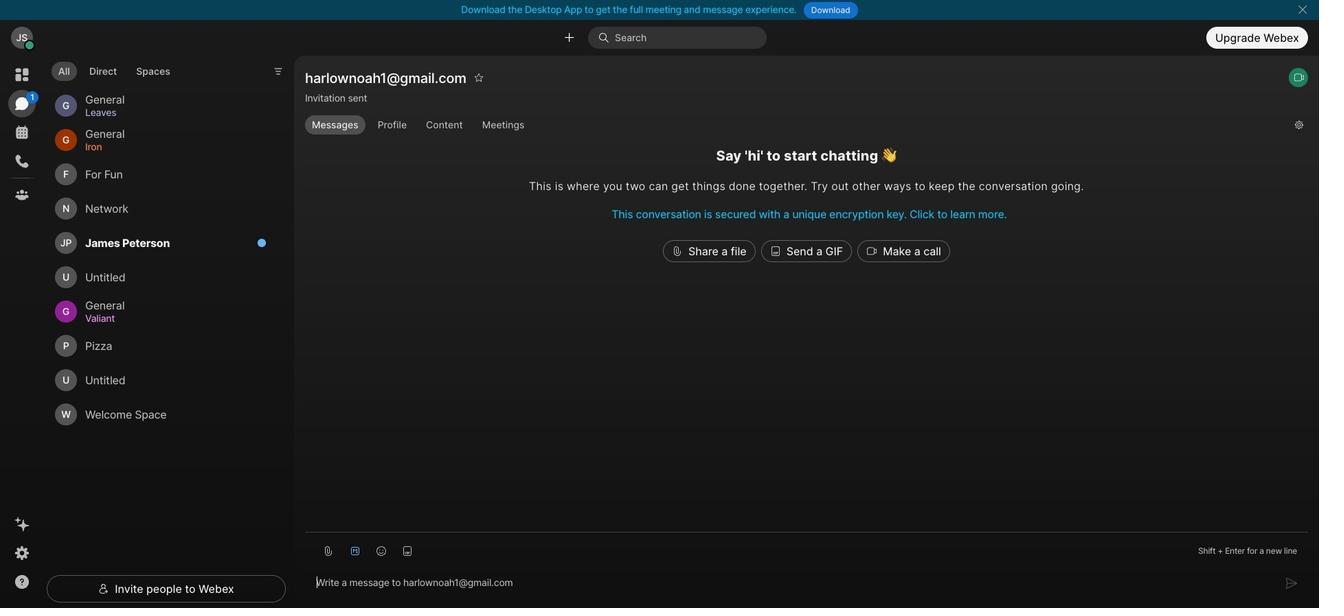 Task type: locate. For each thing, give the bounding box(es) containing it.
untitled list item up valiant element
[[49, 260, 275, 295]]

navigation
[[0, 56, 44, 609]]

valiant element
[[85, 311, 258, 326]]

welcome space list item
[[49, 398, 275, 432]]

untitled list item down valiant element
[[49, 364, 275, 398]]

leaves element
[[85, 105, 258, 120]]

group
[[305, 116, 1284, 135]]

0 vertical spatial untitled list item
[[49, 260, 275, 295]]

cancel_16 image
[[1297, 4, 1308, 15]]

tab list
[[48, 54, 181, 85]]

untitled list item
[[49, 260, 275, 295], [49, 364, 275, 398]]

2 general list item from the top
[[49, 123, 275, 157]]

network list item
[[49, 192, 275, 226]]

1 vertical spatial untitled list item
[[49, 364, 275, 398]]

general list item
[[49, 89, 275, 123], [49, 123, 275, 157], [49, 295, 275, 329]]



Task type: describe. For each thing, give the bounding box(es) containing it.
1 untitled list item from the top
[[49, 260, 275, 295]]

for fun list item
[[49, 157, 275, 192]]

3 general list item from the top
[[49, 295, 275, 329]]

pizza list item
[[49, 329, 275, 364]]

1 general list item from the top
[[49, 89, 275, 123]]

new messages image
[[257, 239, 267, 248]]

message composer toolbar element
[[305, 533, 1308, 565]]

iron element
[[85, 140, 258, 155]]

2 untitled list item from the top
[[49, 364, 275, 398]]

webex tab list
[[8, 61, 38, 209]]

james peterson, new messages list item
[[49, 226, 275, 260]]



Task type: vqa. For each thing, say whether or not it's contained in the screenshot.
Welcome Space list item
yes



